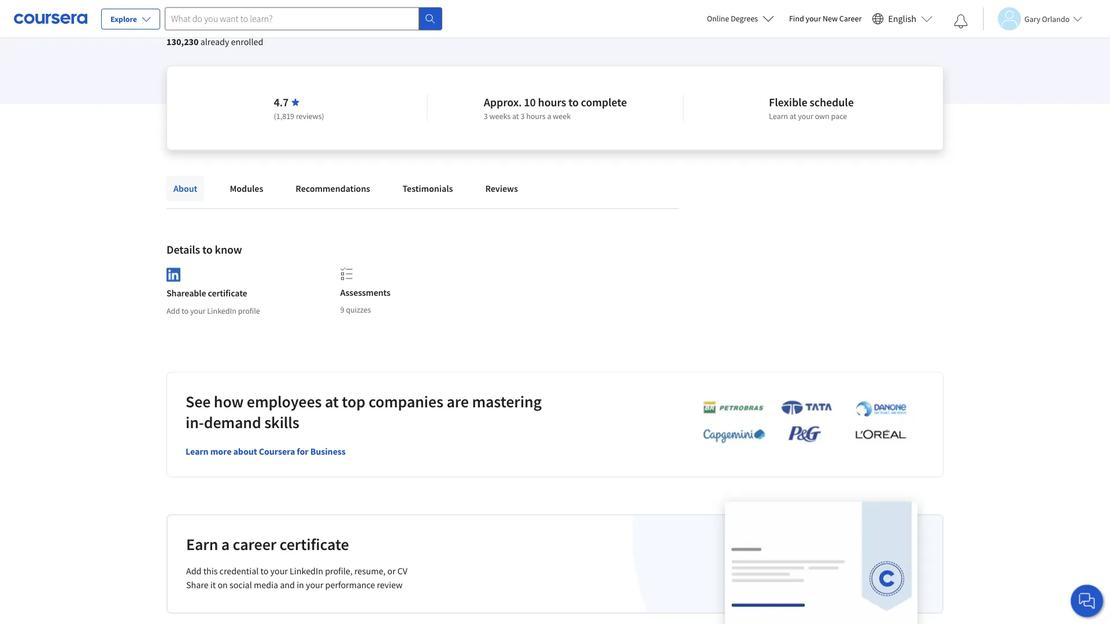 Task type: vqa. For each thing, say whether or not it's contained in the screenshot.
right Add
yes



Task type: locate. For each thing, give the bounding box(es) containing it.
orlando
[[1043, 14, 1070, 24]]

in
[[297, 580, 304, 591]]

learn down flexible
[[770, 111, 789, 122]]

certificate up profile,
[[280, 535, 349, 555]]

earn a career certificate
[[186, 535, 349, 555]]

top
[[342, 392, 366, 412]]

see
[[186, 392, 211, 412]]

demand
[[204, 413, 261, 433]]

1 3 from the left
[[484, 111, 488, 122]]

3 left weeks
[[484, 111, 488, 122]]

at left top
[[325, 392, 339, 412]]

about
[[174, 183, 198, 194]]

coursera enterprise logos image
[[686, 400, 918, 450]]

0 vertical spatial learn
[[770, 111, 789, 122]]

linkedin up in
[[290, 566, 323, 578]]

earn
[[186, 535, 218, 555]]

english
[[889, 13, 917, 25]]

a left week
[[548, 111, 552, 122]]

your inside 'link'
[[806, 13, 822, 24]]

career
[[840, 13, 862, 24]]

modules
[[230, 183, 263, 194]]

profile,
[[325, 566, 353, 578]]

a
[[548, 111, 552, 122], [221, 535, 230, 555]]

1 horizontal spatial 3
[[521, 111, 525, 122]]

your left own
[[799, 111, 814, 122]]

at inside flexible schedule learn at your own pace
[[790, 111, 797, 122]]

learn left more
[[186, 446, 209, 458]]

0 horizontal spatial linkedin
[[207, 306, 237, 316]]

to
[[569, 95, 579, 110], [203, 243, 213, 257], [182, 306, 189, 316], [261, 566, 269, 578]]

learn more about coursera for business link
[[186, 446, 346, 458]]

about link
[[167, 176, 204, 201]]

0 horizontal spatial at
[[325, 392, 339, 412]]

more
[[210, 446, 232, 458]]

your up and in the left of the page
[[271, 566, 288, 578]]

0 horizontal spatial add
[[167, 306, 180, 316]]

130,230 already enrolled
[[167, 36, 263, 47]]

financial
[[270, 2, 301, 12]]

english button
[[868, 0, 938, 38]]

starts nov 16 button
[[167, 0, 261, 25]]

9 quizzes
[[340, 305, 371, 315]]

a inside approx. 10 hours to complete 3 weeks at 3 hours a week
[[548, 111, 552, 122]]

reviews link
[[479, 176, 525, 201]]

hours
[[538, 95, 567, 110], [527, 111, 546, 122]]

at for see how employees at top companies are mastering in-demand skills
[[325, 392, 339, 412]]

0 horizontal spatial 3
[[484, 111, 488, 122]]

1 vertical spatial certificate
[[280, 535, 349, 555]]

add
[[167, 306, 180, 316], [186, 566, 202, 578]]

add down shareable at left
[[167, 306, 180, 316]]

None search field
[[165, 7, 443, 30]]

pace
[[832, 111, 848, 122]]

shareable
[[167, 288, 206, 300]]

1 horizontal spatial at
[[513, 111, 519, 122]]

0 horizontal spatial learn
[[186, 446, 209, 458]]

1 horizontal spatial linkedin
[[290, 566, 323, 578]]

add this credential to your linkedin profile, resume, or cv share it on social media and in your performance review
[[186, 566, 408, 591]]

1 horizontal spatial learn
[[770, 111, 789, 122]]

details
[[167, 243, 200, 257]]

add for add to your linkedin profile
[[167, 306, 180, 316]]

(1,819
[[274, 111, 295, 122]]

already
[[201, 36, 229, 47]]

9
[[340, 305, 345, 315]]

1 horizontal spatial certificate
[[280, 535, 349, 555]]

gary orlando
[[1025, 14, 1070, 24]]

1 vertical spatial add
[[186, 566, 202, 578]]

linkedin down shareable certificate
[[207, 306, 237, 316]]

at right weeks
[[513, 111, 519, 122]]

your right find
[[806, 13, 822, 24]]

hours down the 10
[[527, 111, 546, 122]]

1 vertical spatial hours
[[527, 111, 546, 122]]

certificate
[[208, 288, 247, 300], [280, 535, 349, 555]]

130,230
[[167, 36, 199, 47]]

0 vertical spatial a
[[548, 111, 552, 122]]

gary orlando button
[[984, 7, 1083, 30]]

to up week
[[569, 95, 579, 110]]

credential
[[220, 566, 259, 578]]

1 horizontal spatial a
[[548, 111, 552, 122]]

testimonials link
[[396, 176, 460, 201]]

weeks
[[490, 111, 511, 122]]

3
[[484, 111, 488, 122], [521, 111, 525, 122]]

to up media
[[261, 566, 269, 578]]

add inside add this credential to your linkedin profile, resume, or cv share it on social media and in your performance review
[[186, 566, 202, 578]]

details to know
[[167, 243, 242, 257]]

0 horizontal spatial certificate
[[208, 288, 247, 300]]

at for flexible schedule learn at your own pace
[[790, 111, 797, 122]]

0 vertical spatial add
[[167, 306, 180, 316]]

resume,
[[355, 566, 386, 578]]

1 vertical spatial a
[[221, 535, 230, 555]]

online
[[707, 13, 730, 24]]

or
[[388, 566, 396, 578]]

1 vertical spatial linkedin
[[290, 566, 323, 578]]

1 horizontal spatial add
[[186, 566, 202, 578]]

hours up week
[[538, 95, 567, 110]]

certificate up add to your linkedin profile
[[208, 288, 247, 300]]

performance
[[326, 580, 375, 591]]

at
[[513, 111, 519, 122], [790, 111, 797, 122], [325, 392, 339, 412]]

add to your linkedin profile
[[167, 306, 260, 316]]

learn
[[770, 111, 789, 122], [186, 446, 209, 458]]

1 vertical spatial learn
[[186, 446, 209, 458]]

shareable certificate
[[167, 288, 247, 300]]

linkedin
[[207, 306, 237, 316], [290, 566, 323, 578]]

mastering
[[472, 392, 542, 412]]

social
[[230, 580, 252, 591]]

show notifications image
[[955, 14, 969, 28]]

learn more about coursera for business
[[186, 446, 346, 458]]

own
[[816, 111, 830, 122]]

2 horizontal spatial at
[[790, 111, 797, 122]]

3 down the 10
[[521, 111, 525, 122]]

coursera career certificate image
[[726, 503, 918, 625]]

your
[[806, 13, 822, 24], [799, 111, 814, 122], [190, 306, 206, 316], [271, 566, 288, 578], [306, 580, 324, 591]]

at down flexible
[[790, 111, 797, 122]]

to down shareable at left
[[182, 306, 189, 316]]

to inside approx. 10 hours to complete 3 weeks at 3 hours a week
[[569, 95, 579, 110]]

to inside add this credential to your linkedin profile, resume, or cv share it on social media and in your performance review
[[261, 566, 269, 578]]

add up share
[[186, 566, 202, 578]]

your inside flexible schedule learn at your own pace
[[799, 111, 814, 122]]

at inside see how employees at top companies are mastering in-demand skills
[[325, 392, 339, 412]]

explore
[[111, 14, 137, 24]]

0 vertical spatial certificate
[[208, 288, 247, 300]]

aid
[[303, 2, 313, 12]]

a right 'earn'
[[221, 535, 230, 555]]

online degrees button
[[698, 6, 784, 31]]



Task type: describe. For each thing, give the bounding box(es) containing it.
reviews
[[486, 183, 518, 194]]

know
[[215, 243, 242, 257]]

find
[[790, 13, 805, 24]]

this
[[203, 566, 218, 578]]

financial aid available button
[[270, 2, 346, 12]]

your right in
[[306, 580, 324, 591]]

starts nov 16
[[192, 9, 235, 18]]

add for add this credential to your linkedin profile, resume, or cv share it on social media and in your performance review
[[186, 566, 202, 578]]

learn inside flexible schedule learn at your own pace
[[770, 111, 789, 122]]

enrolled
[[231, 36, 263, 47]]

how
[[214, 392, 244, 412]]

see how employees at top companies are mastering in-demand skills
[[186, 392, 542, 433]]

0 vertical spatial linkedin
[[207, 306, 237, 316]]

about
[[233, 446, 257, 458]]

reviews)
[[296, 111, 324, 122]]

week
[[553, 111, 571, 122]]

4.7
[[274, 95, 289, 110]]

skills
[[265, 413, 300, 433]]

cv
[[398, 566, 408, 578]]

financial aid available
[[270, 2, 346, 12]]

find your new career link
[[784, 12, 868, 26]]

business
[[311, 446, 346, 458]]

What do you want to learn? text field
[[165, 7, 420, 30]]

modules link
[[223, 176, 270, 201]]

recommendations link
[[289, 176, 377, 201]]

career
[[233, 535, 277, 555]]

find your new career
[[790, 13, 862, 24]]

are
[[447, 392, 469, 412]]

explore button
[[101, 9, 160, 30]]

0 vertical spatial hours
[[538, 95, 567, 110]]

review
[[377, 580, 403, 591]]

in-
[[186, 413, 204, 433]]

your down shareable certificate
[[190, 306, 206, 316]]

share
[[186, 580, 209, 591]]

linkedin inside add this credential to your linkedin profile, resume, or cv share it on social media and in your performance review
[[290, 566, 323, 578]]

assessments
[[340, 287, 391, 299]]

starts
[[192, 9, 212, 18]]

on
[[218, 580, 228, 591]]

chat with us image
[[1079, 593, 1097, 611]]

companies
[[369, 392, 444, 412]]

10
[[524, 95, 536, 110]]

0 horizontal spatial a
[[221, 535, 230, 555]]

to left know
[[203, 243, 213, 257]]

(1,819 reviews)
[[274, 111, 324, 122]]

gary
[[1025, 14, 1041, 24]]

new
[[823, 13, 838, 24]]

nov
[[213, 9, 226, 18]]

media
[[254, 580, 278, 591]]

degrees
[[731, 13, 759, 24]]

coursera image
[[14, 9, 87, 28]]

testimonials
[[403, 183, 453, 194]]

complete
[[581, 95, 627, 110]]

available
[[315, 2, 346, 12]]

2 3 from the left
[[521, 111, 525, 122]]

flexible
[[770, 95, 808, 110]]

at inside approx. 10 hours to complete 3 weeks at 3 hours a week
[[513, 111, 519, 122]]

approx. 10 hours to complete 3 weeks at 3 hours a week
[[484, 95, 627, 122]]

16
[[227, 9, 235, 18]]

quizzes
[[346, 305, 371, 315]]

it
[[211, 580, 216, 591]]

schedule
[[810, 95, 854, 110]]

coursera
[[259, 446, 295, 458]]

recommendations
[[296, 183, 370, 194]]

profile
[[238, 306, 260, 316]]

flexible schedule learn at your own pace
[[770, 95, 854, 122]]

for
[[297, 446, 309, 458]]

online degrees
[[707, 13, 759, 24]]

approx.
[[484, 95, 522, 110]]

and
[[280, 580, 295, 591]]

employees
[[247, 392, 322, 412]]



